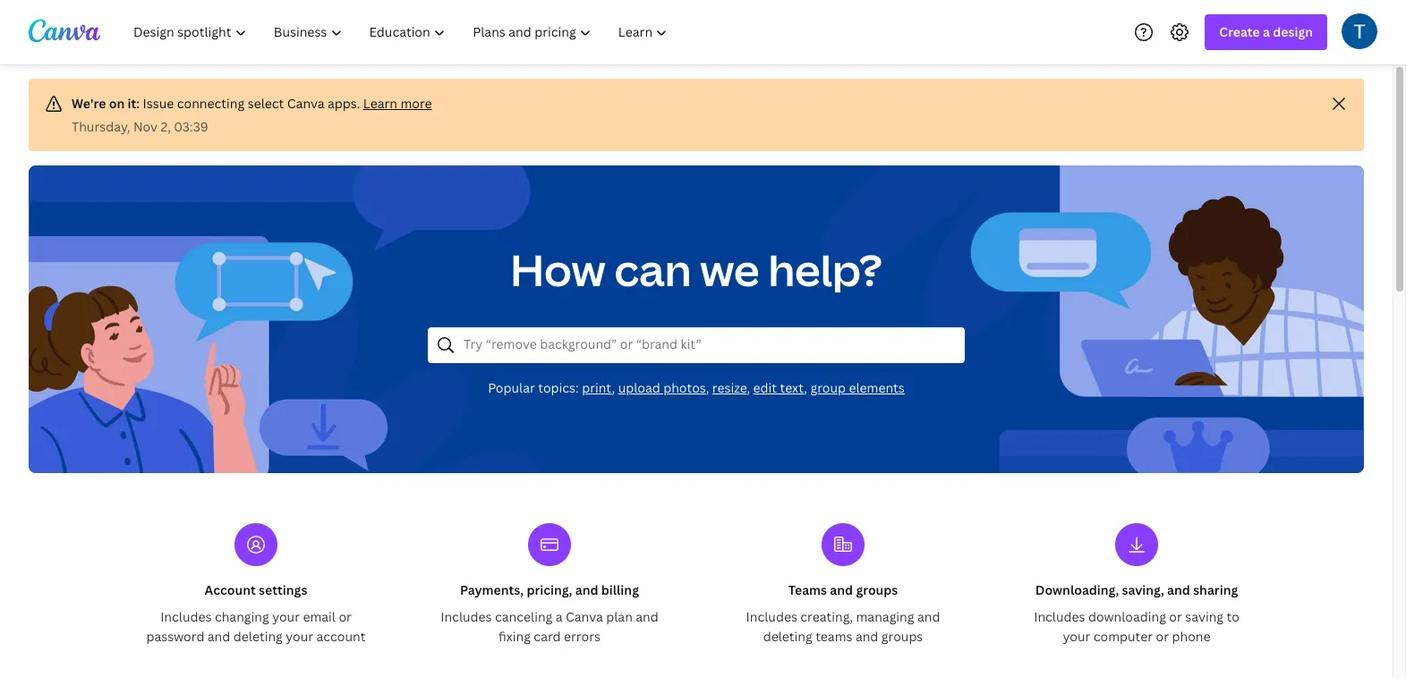 Task type: describe. For each thing, give the bounding box(es) containing it.
upload
[[618, 379, 661, 396]]

or left phone
[[1157, 629, 1169, 646]]

card
[[534, 629, 561, 646]]

select
[[248, 95, 284, 112]]

we're
[[72, 95, 106, 112]]

includes downloading or saving to your computer or phone
[[1034, 609, 1240, 646]]

popular
[[488, 379, 535, 396]]

your inside includes downloading or saving to your computer or phone
[[1063, 629, 1091, 646]]

and right managing at the bottom right of page
[[918, 609, 941, 626]]

account
[[317, 629, 366, 646]]

edit
[[754, 379, 777, 396]]

deleting inside includes creating, managing and deleting teams and groups
[[764, 629, 813, 646]]

it:
[[128, 95, 140, 112]]

upload photos link
[[618, 379, 706, 396]]

issue
[[143, 95, 174, 112]]

tara schultz image
[[1342, 13, 1378, 49]]

canva inside we're on it: issue connecting select canva apps. learn more thursday, nov 2, 03:39
[[287, 95, 325, 112]]

and up creating,
[[830, 582, 853, 599]]

includes creating, managing and deleting teams and groups
[[746, 609, 941, 646]]

saving,
[[1122, 582, 1165, 599]]

4 , from the left
[[804, 379, 808, 396]]

how
[[511, 240, 606, 299]]

password
[[146, 629, 205, 646]]

and right saving,
[[1168, 582, 1191, 599]]

group
[[811, 379, 846, 396]]

or up phone
[[1170, 609, 1183, 626]]

we're on it: issue connecting select canva apps. learn more thursday, nov 2, 03:39
[[72, 95, 432, 135]]

help?
[[769, 240, 883, 299]]

includes changing your email or password and deleting your account
[[146, 609, 366, 646]]

thursday,
[[72, 118, 130, 135]]

resize
[[713, 379, 747, 396]]

print
[[582, 379, 612, 396]]

and down managing at the bottom right of page
[[856, 629, 879, 646]]

settings
[[259, 582, 307, 599]]

learn more link
[[363, 95, 432, 112]]

2 , from the left
[[706, 379, 710, 396]]

downloading
[[1089, 609, 1167, 626]]

and left billing at the left of page
[[576, 582, 599, 599]]

managing
[[857, 609, 915, 626]]

a inside includes canceling a canva plan and fixing card errors
[[556, 609, 563, 626]]

includes for account settings
[[160, 609, 212, 626]]

account
[[205, 582, 256, 599]]

1 , from the left
[[612, 379, 615, 396]]

print link
[[582, 379, 612, 396]]

connecting
[[177, 95, 245, 112]]

edit text link
[[754, 379, 804, 396]]

apps.
[[328, 95, 360, 112]]

your down email
[[286, 629, 313, 646]]

canceling
[[495, 609, 553, 626]]

to
[[1227, 609, 1240, 626]]

on
[[109, 95, 125, 112]]

0 vertical spatial groups
[[856, 582, 898, 599]]

your down settings in the left of the page
[[272, 609, 300, 626]]

top level navigation element
[[122, 14, 684, 50]]

fixing
[[499, 629, 531, 646]]

learn
[[363, 95, 398, 112]]

teams and groups
[[789, 582, 898, 599]]

3 , from the left
[[747, 379, 751, 396]]

create
[[1220, 23, 1261, 40]]

groups inside includes creating, managing and deleting teams and groups
[[882, 629, 924, 646]]

2,
[[161, 118, 171, 135]]

phone
[[1173, 629, 1211, 646]]

canva inside includes canceling a canva plan and fixing card errors
[[566, 609, 603, 626]]

sharing
[[1194, 582, 1239, 599]]

can
[[615, 240, 692, 299]]



Task type: vqa. For each thing, say whether or not it's contained in the screenshot.
the bottommost our
no



Task type: locate. For each thing, give the bounding box(es) containing it.
create a design
[[1220, 23, 1314, 40]]

includes inside includes downloading or saving to your computer or phone
[[1034, 609, 1086, 626]]

a
[[1264, 23, 1271, 40], [556, 609, 563, 626]]

and inside includes changing your email or password and deleting your account
[[208, 629, 230, 646]]

payments,
[[460, 582, 524, 599]]

saving
[[1186, 609, 1224, 626]]

includes inside includes creating, managing and deleting teams and groups
[[746, 609, 798, 626]]

2 includes from the left
[[441, 609, 492, 626]]

or inside includes changing your email or password and deleting your account
[[339, 609, 352, 626]]

deleting down creating,
[[764, 629, 813, 646]]

group elements link
[[811, 379, 905, 396]]

a inside "create a design" dropdown button
[[1264, 23, 1271, 40]]

03:39
[[174, 118, 208, 135]]

includes down teams
[[746, 609, 798, 626]]

design
[[1274, 23, 1314, 40]]

text
[[780, 379, 804, 396]]

creating,
[[801, 609, 853, 626]]

includes down payments,
[[441, 609, 492, 626]]

your
[[272, 609, 300, 626], [286, 629, 313, 646], [1063, 629, 1091, 646]]

0 horizontal spatial deleting
[[233, 629, 283, 646]]

create a design button
[[1206, 14, 1328, 50]]

groups up managing at the bottom right of page
[[856, 582, 898, 599]]

popular topics: print , upload photos , resize , edit text , group elements
[[488, 379, 905, 396]]

payments, pricing, and billing
[[460, 582, 639, 599]]

plan
[[606, 609, 633, 626]]

and right plan
[[636, 609, 659, 626]]

, left group
[[804, 379, 808, 396]]

0 vertical spatial canva
[[287, 95, 325, 112]]

how can we help?
[[511, 240, 883, 299]]

includes down downloading,
[[1034, 609, 1086, 626]]

0 vertical spatial a
[[1264, 23, 1271, 40]]

3 includes from the left
[[746, 609, 798, 626]]

canva
[[287, 95, 325, 112], [566, 609, 603, 626]]

more
[[401, 95, 432, 112]]

groups
[[856, 582, 898, 599], [882, 629, 924, 646]]

or
[[339, 609, 352, 626], [1170, 609, 1183, 626], [1157, 629, 1169, 646]]

downloading,
[[1036, 582, 1120, 599]]

1 vertical spatial groups
[[882, 629, 924, 646]]

email
[[303, 609, 336, 626]]

your down downloading,
[[1063, 629, 1091, 646]]

includes for downloading, saving, and sharing
[[1034, 609, 1086, 626]]

includes inside includes changing your email or password and deleting your account
[[160, 609, 212, 626]]

teams
[[789, 582, 827, 599]]

2 deleting from the left
[[764, 629, 813, 646]]

includes canceling a canva plan and fixing card errors
[[441, 609, 659, 646]]

a left design on the top right of page
[[1264, 23, 1271, 40]]

photos
[[664, 379, 706, 396]]

1 horizontal spatial canva
[[566, 609, 603, 626]]

and down changing
[[208, 629, 230, 646]]

includes inside includes canceling a canva plan and fixing card errors
[[441, 609, 492, 626]]

deleting down changing
[[233, 629, 283, 646]]

, left resize link
[[706, 379, 710, 396]]

includes up password
[[160, 609, 212, 626]]

0 horizontal spatial a
[[556, 609, 563, 626]]

, left "edit"
[[747, 379, 751, 396]]

4 includes from the left
[[1034, 609, 1086, 626]]

computer
[[1094, 629, 1153, 646]]

deleting inside includes changing your email or password and deleting your account
[[233, 629, 283, 646]]

nov
[[133, 118, 158, 135]]

changing
[[215, 609, 269, 626]]

1 deleting from the left
[[233, 629, 283, 646]]

1 vertical spatial a
[[556, 609, 563, 626]]

groups down managing at the bottom right of page
[[882, 629, 924, 646]]

includes
[[160, 609, 212, 626], [441, 609, 492, 626], [746, 609, 798, 626], [1034, 609, 1086, 626]]

errors
[[564, 629, 601, 646]]

pricing,
[[527, 582, 573, 599]]

resize link
[[713, 379, 747, 396]]

and
[[576, 582, 599, 599], [830, 582, 853, 599], [1168, 582, 1191, 599], [636, 609, 659, 626], [918, 609, 941, 626], [208, 629, 230, 646], [856, 629, 879, 646]]

deleting
[[233, 629, 283, 646], [764, 629, 813, 646]]

includes for payments, pricing, and billing
[[441, 609, 492, 626]]

or up "account"
[[339, 609, 352, 626]]

a up "card"
[[556, 609, 563, 626]]

1 horizontal spatial a
[[1264, 23, 1271, 40]]

billing
[[602, 582, 639, 599]]

canva left apps.
[[287, 95, 325, 112]]

we
[[700, 240, 760, 299]]

elements
[[849, 379, 905, 396]]

0 horizontal spatial canva
[[287, 95, 325, 112]]

1 vertical spatial canva
[[566, 609, 603, 626]]

teams
[[816, 629, 853, 646]]

canva up errors
[[566, 609, 603, 626]]

topics:
[[538, 379, 579, 396]]

includes for teams and groups
[[746, 609, 798, 626]]

1 includes from the left
[[160, 609, 212, 626]]

,
[[612, 379, 615, 396], [706, 379, 710, 396], [747, 379, 751, 396], [804, 379, 808, 396]]

1 horizontal spatial deleting
[[764, 629, 813, 646]]

Try "remove background" or "brand kit" search field
[[464, 328, 954, 362]]

downloading, saving, and sharing
[[1036, 582, 1239, 599]]

and inside includes canceling a canva plan and fixing card errors
[[636, 609, 659, 626]]

, left upload
[[612, 379, 615, 396]]

account settings
[[205, 582, 307, 599]]



